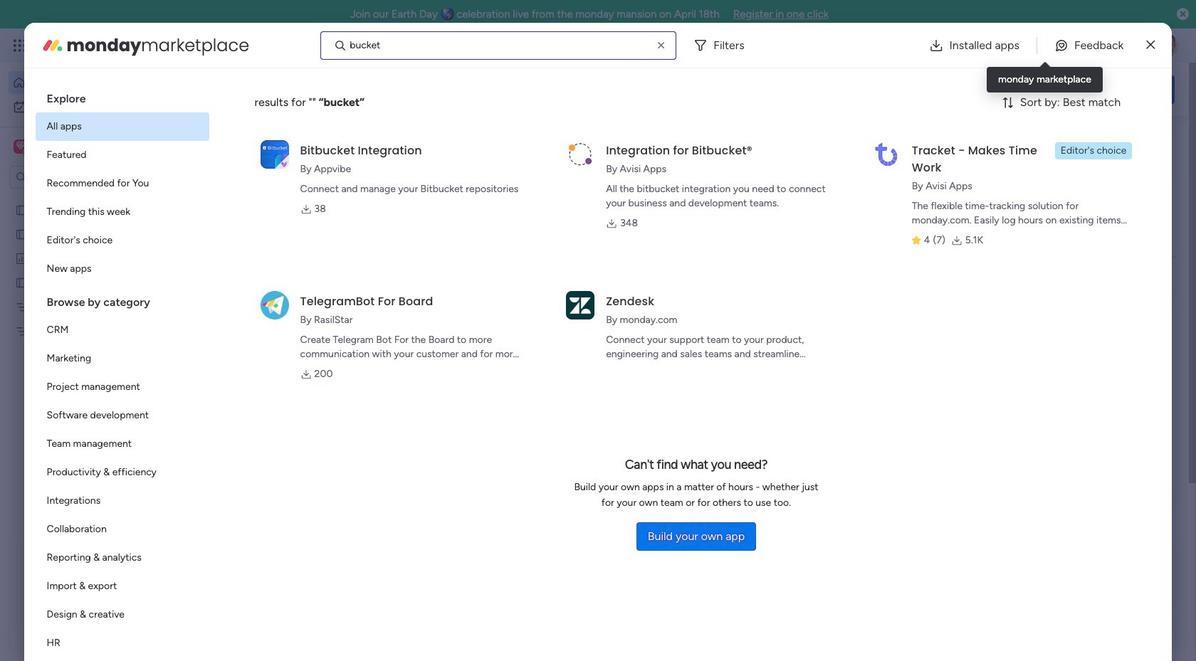 Task type: locate. For each thing, give the bounding box(es) containing it.
workspace image
[[14, 139, 28, 155]]

2 vertical spatial circle o image
[[983, 235, 992, 246]]

0 vertical spatial circle o image
[[983, 199, 992, 209]]

help image
[[1104, 38, 1119, 53]]

public board image
[[15, 227, 28, 241], [15, 276, 28, 289]]

quick search results list box
[[220, 162, 928, 525]]

public board image
[[15, 203, 28, 217], [238, 289, 254, 304]]

1 vertical spatial public board image
[[238, 289, 254, 304]]

add to favorites image
[[423, 289, 437, 303]]

dapulse x slim image
[[1147, 37, 1156, 54]]

notifications image
[[944, 38, 958, 53]]

1 horizontal spatial public board image
[[238, 289, 254, 304]]

public board image up public dashboard icon
[[15, 227, 28, 241]]

list box
[[35, 80, 209, 662], [0, 195, 182, 535]]

1 vertical spatial heading
[[35, 284, 209, 316]]

1 image
[[955, 29, 968, 45]]

public board image down public dashboard icon
[[15, 276, 28, 289]]

monday marketplace image
[[41, 34, 64, 57]]

0 horizontal spatial public board image
[[15, 203, 28, 217]]

option
[[9, 71, 173, 94], [9, 95, 173, 118], [35, 113, 209, 141], [35, 141, 209, 170], [35, 170, 209, 198], [0, 197, 182, 200], [35, 198, 209, 227], [35, 227, 209, 255], [35, 255, 209, 284], [35, 316, 209, 345], [35, 345, 209, 373], [35, 373, 209, 402], [35, 402, 209, 430], [35, 430, 209, 459], [35, 459, 209, 487], [35, 487, 209, 516], [35, 516, 209, 544], [35, 544, 209, 573], [35, 573, 209, 601], [35, 601, 209, 630], [35, 630, 209, 658]]

dapulse x slim image
[[1154, 132, 1171, 149]]

heading
[[35, 80, 209, 113], [35, 284, 209, 316]]

public board image up component icon
[[238, 289, 254, 304]]

2 heading from the top
[[35, 284, 209, 316]]

1 vertical spatial public board image
[[15, 276, 28, 289]]

terry turtle image
[[1157, 34, 1180, 57]]

monday marketplace image
[[1038, 38, 1052, 53]]

1 public board image from the top
[[15, 227, 28, 241]]

workspace image
[[16, 139, 26, 155]]

select product image
[[13, 38, 27, 53]]

1 heading from the top
[[35, 80, 209, 113]]

public board image up public dashboard icon
[[15, 203, 28, 217]]

0 vertical spatial public board image
[[15, 227, 28, 241]]

app logo image
[[260, 140, 289, 169], [567, 140, 595, 169], [873, 140, 901, 169], [260, 291, 289, 320], [567, 291, 595, 320]]

v2 user feedback image
[[973, 81, 984, 97]]

0 vertical spatial heading
[[35, 80, 209, 113]]

v2 bolt switch image
[[1085, 82, 1093, 97]]

circle o image
[[983, 199, 992, 209], [983, 217, 992, 227], [983, 235, 992, 246]]

1 vertical spatial circle o image
[[983, 217, 992, 227]]

component image
[[238, 311, 251, 324]]

getting started element
[[962, 548, 1176, 605]]

3 circle o image from the top
[[983, 235, 992, 246]]



Task type: describe. For each thing, give the bounding box(es) containing it.
search everything image
[[1073, 38, 1087, 53]]

2 public board image from the top
[[15, 276, 28, 289]]

help center element
[[962, 616, 1176, 662]]

1 circle o image from the top
[[983, 199, 992, 209]]

2 image
[[986, 29, 999, 45]]

Search in workspace field
[[30, 169, 119, 186]]

0 vertical spatial public board image
[[15, 203, 28, 217]]

workspace selection element
[[14, 138, 119, 157]]

public dashboard image
[[15, 252, 28, 265]]

update feed image
[[975, 38, 990, 53]]

2 circle o image from the top
[[983, 217, 992, 227]]

see plans image
[[236, 38, 249, 53]]



Task type: vqa. For each thing, say whether or not it's contained in the screenshot.
Strikethrough icon
no



